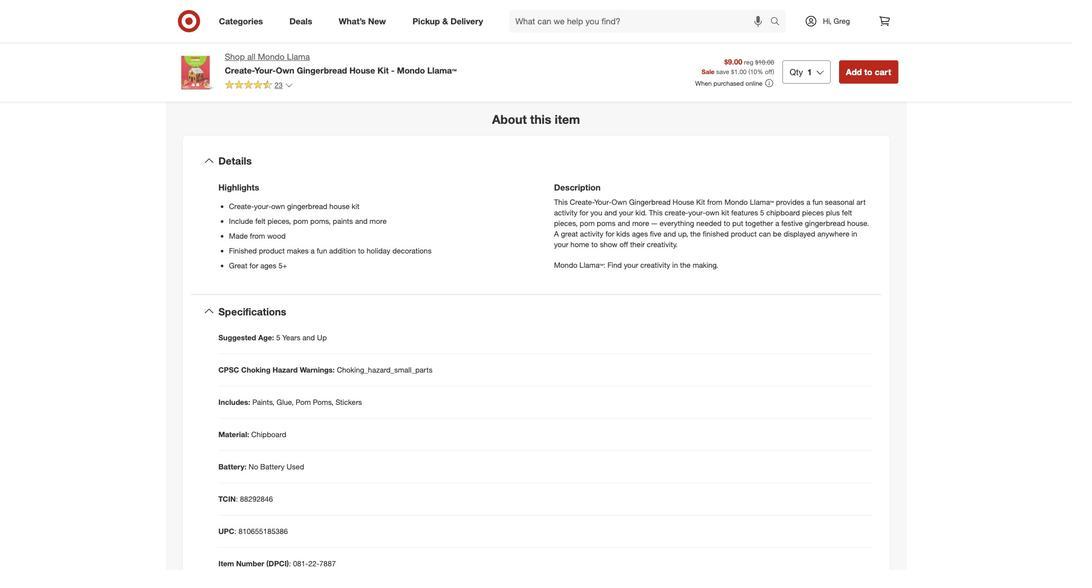 Task type: vqa. For each thing, say whether or not it's contained in the screenshot.
leftmost is
no



Task type: locate. For each thing, give the bounding box(es) containing it.
the
[[690, 229, 701, 238], [680, 261, 691, 270]]

and left up
[[302, 333, 315, 342]]

and
[[604, 208, 617, 217], [355, 216, 368, 225], [618, 218, 630, 227], [664, 229, 676, 238], [302, 333, 315, 342]]

activity up great
[[554, 208, 577, 217]]

your- up the needed
[[688, 208, 705, 217]]

:
[[236, 495, 238, 504], [234, 527, 236, 536], [289, 559, 291, 568]]

0 horizontal spatial for
[[249, 261, 258, 270]]

0 vertical spatial a
[[806, 197, 810, 206]]

your
[[619, 208, 633, 217], [554, 240, 568, 249], [624, 261, 638, 270]]

more
[[336, 69, 355, 80], [370, 216, 387, 225], [632, 218, 649, 227]]

create- down "description"
[[570, 197, 594, 206]]

create-
[[225, 65, 254, 76], [570, 197, 594, 206], [229, 201, 254, 210]]

activity
[[554, 208, 577, 217], [580, 229, 603, 238]]

more up "holiday"
[[370, 216, 387, 225]]

0 horizontal spatial your-
[[254, 65, 276, 76]]

llama™ up features
[[750, 197, 774, 206]]

details button
[[191, 144, 881, 178]]

gingerbread up kid.
[[629, 197, 671, 206]]

item number (dpci) : 081-22-7887
[[218, 559, 336, 568]]

create-your-own gingerbread house kit
[[229, 201, 359, 210]]

1 vertical spatial house
[[673, 197, 694, 206]]

from left wood
[[250, 231, 265, 240]]

your- up you
[[594, 197, 612, 206]]

the left making.
[[680, 261, 691, 270]]

1 vertical spatial for
[[605, 229, 614, 238]]

%
[[757, 68, 763, 76]]

23 link
[[225, 80, 293, 92]]

add to cart
[[846, 67, 891, 77]]

displayed
[[784, 229, 815, 238]]

0 horizontal spatial fun
[[317, 246, 327, 255]]

gingerbread down "plus"
[[805, 218, 845, 227]]

your- up 23 link
[[254, 65, 276, 76]]

mondo up features
[[724, 197, 748, 206]]

a up "pieces"
[[806, 197, 810, 206]]

up
[[317, 333, 327, 342]]

this down "description"
[[554, 197, 568, 206]]

cpsc choking hazard warnings: choking_hazard_small_parts
[[218, 365, 433, 374]]

kit
[[352, 201, 359, 210], [721, 208, 729, 217]]

0 vertical spatial kit
[[377, 65, 389, 76]]

1 horizontal spatial kit
[[721, 208, 729, 217]]

find
[[608, 261, 622, 270]]

show
[[600, 240, 617, 249]]

cpsc
[[218, 365, 239, 374]]

pieces, up great
[[554, 218, 578, 227]]

gingerbread down the llama
[[297, 65, 347, 76]]

a up "be"
[[775, 218, 779, 227]]

0 vertical spatial your-
[[254, 65, 276, 76]]

gingerbread inside shop all mondo llama create-your-own gingerbread house kit - mondo llama™
[[297, 65, 347, 76]]

more down kid.
[[632, 218, 649, 227]]

product down 'put'
[[731, 229, 757, 238]]

(dpci)
[[266, 559, 289, 568]]

create- inside shop all mondo llama create-your-own gingerbread house kit - mondo llama™
[[225, 65, 254, 76]]

paints,
[[252, 398, 274, 407]]

activity up 'home' on the right top
[[580, 229, 603, 238]]

llama™ down photo from guest review, 5 of 9
[[427, 65, 457, 76]]

create- up "include"
[[229, 201, 254, 210]]

kit left features
[[721, 208, 729, 217]]

your right the find
[[624, 261, 638, 270]]

2 horizontal spatial more
[[632, 218, 649, 227]]

online
[[746, 79, 763, 87]]

upc
[[218, 527, 234, 536]]

your- inside this create-your-own gingerbread house kit from mondo llama™ provides a fun seasonal art activity for you and your kid. this create-your-own kit features 5 chipboard pieces plus felt pieces, pom poms and more — everything needed to put together a festive gingerbread house. a great activity for kids ages five and up, the finished product can be displayed anywhere in your home to show off their creativity.
[[594, 197, 612, 206]]

1 horizontal spatial fun
[[812, 197, 823, 206]]

1 horizontal spatial own
[[705, 208, 719, 217]]

1 horizontal spatial house
[[673, 197, 694, 206]]

show more images button
[[305, 63, 392, 86]]

own up poms
[[612, 197, 627, 206]]

1 horizontal spatial your-
[[594, 197, 612, 206]]

photo from guest review, 5 of 9 image
[[353, 0, 523, 55]]

0 horizontal spatial kit
[[377, 65, 389, 76]]

: left 810655185386
[[234, 527, 236, 536]]

kid.
[[635, 208, 647, 217]]

pom
[[293, 216, 308, 225], [580, 218, 595, 227]]

1 vertical spatial product
[[259, 246, 285, 255]]

to left show
[[591, 240, 598, 249]]

22-
[[308, 559, 319, 568]]

search button
[[765, 10, 791, 35]]

pieces, up wood
[[267, 216, 291, 225]]

what's new
[[339, 16, 386, 26]]

1 horizontal spatial product
[[731, 229, 757, 238]]

battery:
[[218, 462, 247, 471]]

this
[[530, 112, 551, 127]]

in inside this create-your-own gingerbread house kit from mondo llama™ provides a fun seasonal art activity for you and your kid. this create-your-own kit features 5 chipboard pieces plus felt pieces, pom poms and more — everything needed to put together a festive gingerbread house. a great activity for kids ages five and up, the finished product can be displayed anywhere in your home to show off their creativity.
[[851, 229, 857, 238]]

1 vertical spatial off
[[620, 240, 628, 249]]

image gallery element
[[174, 0, 523, 86]]

1 horizontal spatial felt
[[842, 208, 852, 217]]

0 horizontal spatial own
[[276, 65, 294, 76]]

1 horizontal spatial gingerbread
[[805, 218, 845, 227]]

0 horizontal spatial pieces,
[[267, 216, 291, 225]]

includes:
[[218, 398, 250, 407]]

be
[[773, 229, 782, 238]]

0 horizontal spatial activity
[[554, 208, 577, 217]]

1 vertical spatial llama™
[[750, 197, 774, 206]]

product
[[731, 229, 757, 238], [259, 246, 285, 255]]

up,
[[678, 229, 688, 238]]

llama™ inside this create-your-own gingerbread house kit from mondo llama™ provides a fun seasonal art activity for you and your kid. this create-your-own kit features 5 chipboard pieces plus felt pieces, pom poms and more — everything needed to put together a festive gingerbread house. a great activity for kids ages five and up, the finished product can be displayed anywhere in your home to show off their creativity.
[[750, 197, 774, 206]]

this create-your-own gingerbread house kit from mondo llama™ provides a fun seasonal art activity for you and your kid. this create-your-own kit features 5 chipboard pieces plus felt pieces, pom poms and more — everything needed to put together a festive gingerbread house. a great activity for kids ages five and up, the finished product can be displayed anywhere in your home to show off their creativity.
[[554, 197, 869, 249]]

2 horizontal spatial for
[[605, 229, 614, 238]]

1 horizontal spatial 5
[[760, 208, 764, 217]]

0 vertical spatial :
[[236, 495, 238, 504]]

0 horizontal spatial house
[[349, 65, 375, 76]]

own inside this create-your-own gingerbread house kit from mondo llama™ provides a fun seasonal art activity for you and your kid. this create-your-own kit features 5 chipboard pieces plus felt pieces, pom poms and more — everything needed to put together a festive gingerbread house. a great activity for kids ages five and up, the finished product can be displayed anywhere in your home to show off their creativity.
[[612, 197, 627, 206]]

choking_hazard_small_parts
[[337, 365, 433, 374]]

from up the needed
[[707, 197, 722, 206]]

felt down seasonal
[[842, 208, 852, 217]]

0 horizontal spatial own
[[271, 201, 285, 210]]

1 vertical spatial ages
[[260, 261, 276, 270]]

the right up,
[[690, 229, 701, 238]]

1 horizontal spatial ages
[[632, 229, 648, 238]]

1 vertical spatial gingerbread
[[629, 197, 671, 206]]

for right great
[[249, 261, 258, 270]]

fun left addition
[[317, 246, 327, 255]]

show more images
[[312, 69, 385, 80]]

creativity.
[[647, 240, 678, 249]]

1 vertical spatial kit
[[696, 197, 705, 206]]

0 horizontal spatial gingerbread
[[297, 65, 347, 76]]

decorations
[[392, 246, 432, 255]]

in right creativity
[[672, 261, 678, 270]]

0 vertical spatial your
[[619, 208, 633, 217]]

pickup
[[412, 16, 440, 26]]

: for tcin
[[236, 495, 238, 504]]

llama
[[287, 51, 310, 62]]

for left you
[[579, 208, 588, 217]]

0 vertical spatial in
[[851, 229, 857, 238]]

kit inside this create-your-own gingerbread house kit from mondo llama™ provides a fun seasonal art activity for you and your kid. this create-your-own kit features 5 chipboard pieces plus felt pieces, pom poms and more — everything needed to put together a festive gingerbread house. a great activity for kids ages five and up, the finished product can be displayed anywhere in your home to show off their creativity.
[[721, 208, 729, 217]]

2 vertical spatial :
[[289, 559, 291, 568]]

0 horizontal spatial a
[[311, 246, 315, 255]]

$9.00 reg $10.00 sale save $ 1.00 ( 10 % off )
[[702, 57, 774, 76]]

1 vertical spatial :
[[234, 527, 236, 536]]

1 horizontal spatial kit
[[696, 197, 705, 206]]

1 vertical spatial in
[[672, 261, 678, 270]]

gingerbread up include felt pieces, pom poms, paints and more in the left of the page
[[287, 201, 327, 210]]

: left 88292846
[[236, 495, 238, 504]]

kids
[[616, 229, 630, 238]]

0 vertical spatial 5
[[760, 208, 764, 217]]

this up —
[[649, 208, 663, 217]]

kit up the needed
[[696, 197, 705, 206]]

felt up the made from wood
[[255, 216, 265, 225]]

1 horizontal spatial llama™
[[750, 197, 774, 206]]

5 right age:
[[276, 333, 280, 342]]

pom
[[296, 398, 311, 407]]

own up wood
[[271, 201, 285, 210]]

1 horizontal spatial activity
[[580, 229, 603, 238]]

pom down you
[[580, 218, 595, 227]]

add
[[846, 67, 862, 77]]

1 horizontal spatial gingerbread
[[629, 197, 671, 206]]

5 up together
[[760, 208, 764, 217]]

1 vertical spatial the
[[680, 261, 691, 270]]

hi,
[[823, 16, 831, 25]]

0 horizontal spatial your-
[[254, 201, 271, 210]]

the inside this create-your-own gingerbread house kit from mondo llama™ provides a fun seasonal art activity for you and your kid. this create-your-own kit features 5 chipboard pieces plus felt pieces, pom poms and more — everything needed to put together a festive gingerbread house. a great activity for kids ages five and up, the finished product can be displayed anywhere in your home to show off their creativity.
[[690, 229, 701, 238]]

more right show on the left of the page
[[336, 69, 355, 80]]

0 vertical spatial fun
[[812, 197, 823, 206]]

0 vertical spatial from
[[707, 197, 722, 206]]

and up kids
[[618, 218, 630, 227]]

ages left the 5+ at the top left of page
[[260, 261, 276, 270]]

reg
[[744, 58, 753, 66]]

kit right house
[[352, 201, 359, 210]]

off
[[765, 68, 772, 76], [620, 240, 628, 249]]

create- down shop
[[225, 65, 254, 76]]

1 horizontal spatial off
[[765, 68, 772, 76]]

0 vertical spatial house
[[349, 65, 375, 76]]

wood
[[267, 231, 286, 240]]

1 vertical spatial activity
[[580, 229, 603, 238]]

0 vertical spatial gingerbread
[[297, 65, 347, 76]]

in
[[851, 229, 857, 238], [672, 261, 678, 270]]

off inside $9.00 reg $10.00 sale save $ 1.00 ( 10 % off )
[[765, 68, 772, 76]]

0 vertical spatial product
[[731, 229, 757, 238]]

kit left the -
[[377, 65, 389, 76]]

in down house.
[[851, 229, 857, 238]]

save
[[716, 68, 729, 76]]

gingerbread
[[297, 65, 347, 76], [629, 197, 671, 206]]

0 horizontal spatial llama™
[[427, 65, 457, 76]]

1 vertical spatial fun
[[317, 246, 327, 255]]

off right %
[[765, 68, 772, 76]]

finished
[[703, 229, 729, 238]]

0 vertical spatial llama™
[[427, 65, 457, 76]]

off down kids
[[620, 240, 628, 249]]

What can we help you find? suggestions appear below search field
[[509, 10, 773, 33]]

hazard
[[273, 365, 298, 374]]

and up poms
[[604, 208, 617, 217]]

your down a
[[554, 240, 568, 249]]

1 horizontal spatial pieces,
[[554, 218, 578, 227]]

own up 23
[[276, 65, 294, 76]]

mondo inside this create-your-own gingerbread house kit from mondo llama™ provides a fun seasonal art activity for you and your kid. this create-your-own kit features 5 chipboard pieces plus felt pieces, pom poms and more — everything needed to put together a festive gingerbread house. a great activity for kids ages five and up, the finished product can be displayed anywhere in your home to show off their creativity.
[[724, 197, 748, 206]]

own up the needed
[[705, 208, 719, 217]]

0 vertical spatial gingerbread
[[287, 201, 327, 210]]

0 vertical spatial activity
[[554, 208, 577, 217]]

from
[[707, 197, 722, 206], [250, 231, 265, 240]]

0 vertical spatial off
[[765, 68, 772, 76]]

1 horizontal spatial own
[[612, 197, 627, 206]]

a right makes on the left of page
[[311, 246, 315, 255]]

ages up their
[[632, 229, 648, 238]]

0 horizontal spatial this
[[554, 197, 568, 206]]

number
[[236, 559, 264, 568]]

1 horizontal spatial in
[[851, 229, 857, 238]]

and down 'everything' on the top right of page
[[664, 229, 676, 238]]

0 vertical spatial the
[[690, 229, 701, 238]]

1 horizontal spatial your-
[[688, 208, 705, 217]]

pom down the create-your-own gingerbread house kit
[[293, 216, 308, 225]]

1 horizontal spatial more
[[370, 216, 387, 225]]

0 vertical spatial for
[[579, 208, 588, 217]]

: left 081-
[[289, 559, 291, 568]]

1 horizontal spatial pom
[[580, 218, 595, 227]]

1 vertical spatial gingerbread
[[805, 218, 845, 227]]

mondo down 'home' on the right top
[[554, 261, 577, 270]]

highlights
[[218, 182, 259, 192]]

1 vertical spatial 5
[[276, 333, 280, 342]]

0 vertical spatial own
[[276, 65, 294, 76]]

shop all mondo llama create-your-own gingerbread house kit - mondo llama™
[[225, 51, 457, 76]]

add to cart button
[[839, 60, 898, 84]]

your left kid.
[[619, 208, 633, 217]]

felt inside this create-your-own gingerbread house kit from mondo llama™ provides a fun seasonal art activity for you and your kid. this create-your-own kit features 5 chipboard pieces plus felt pieces, pom poms and more — everything needed to put together a festive gingerbread house. a great activity for kids ages five and up, the finished product can be displayed anywhere in your home to show off their creativity.
[[842, 208, 852, 217]]

kit
[[377, 65, 389, 76], [696, 197, 705, 206]]

1 horizontal spatial for
[[579, 208, 588, 217]]

1 vertical spatial your-
[[594, 197, 612, 206]]

0 horizontal spatial more
[[336, 69, 355, 80]]

1 horizontal spatial this
[[649, 208, 663, 217]]

llama™ inside shop all mondo llama create-your-own gingerbread house kit - mondo llama™
[[427, 65, 457, 76]]

0 vertical spatial ages
[[632, 229, 648, 238]]

1.00
[[734, 68, 747, 76]]

to left "holiday"
[[358, 246, 365, 255]]

gingerbread inside this create-your-own gingerbread house kit from mondo llama™ provides a fun seasonal art activity for you and your kid. this create-your-own kit features 5 chipboard pieces plus felt pieces, pom poms and more — everything needed to put together a festive gingerbread house. a great activity for kids ages five and up, the finished product can be displayed anywhere in your home to show off their creativity.
[[629, 197, 671, 206]]

to
[[864, 67, 872, 77], [724, 218, 730, 227], [591, 240, 598, 249], [358, 246, 365, 255]]

1 horizontal spatial from
[[707, 197, 722, 206]]

own inside this create-your-own gingerbread house kit from mondo llama™ provides a fun seasonal art activity for you and your kid. this create-your-own kit features 5 chipboard pieces plus felt pieces, pom poms and more — everything needed to put together a festive gingerbread house. a great activity for kids ages five and up, the finished product can be displayed anywhere in your home to show off their creativity.
[[705, 208, 719, 217]]

fun up "pieces"
[[812, 197, 823, 206]]

image of create-your-own gingerbread house kit - mondo llama™ image
[[174, 51, 216, 93]]

art
[[856, 197, 866, 206]]

1
[[807, 67, 812, 77]]

0 horizontal spatial off
[[620, 240, 628, 249]]

1 vertical spatial own
[[612, 197, 627, 206]]

$10.00
[[755, 58, 774, 66]]

to right add
[[864, 67, 872, 77]]

a
[[554, 229, 559, 238]]

1 vertical spatial from
[[250, 231, 265, 240]]

needed
[[696, 218, 722, 227]]

product down wood
[[259, 246, 285, 255]]

1 horizontal spatial a
[[775, 218, 779, 227]]

your-
[[254, 201, 271, 210], [688, 208, 705, 217]]

for up show
[[605, 229, 614, 238]]

your- up the made from wood
[[254, 201, 271, 210]]



Task type: describe. For each thing, give the bounding box(es) containing it.
tcin
[[218, 495, 236, 504]]

greg
[[834, 16, 850, 25]]

includes: paints, glue, pom poms, stickers
[[218, 398, 362, 407]]

all
[[247, 51, 255, 62]]

details
[[218, 154, 252, 167]]

features
[[731, 208, 758, 217]]

1 vertical spatial a
[[775, 218, 779, 227]]

search
[[765, 17, 791, 27]]

upc : 810655185386
[[218, 527, 288, 536]]

anywhere
[[817, 229, 849, 238]]

suggested age: 5 years and up
[[218, 333, 327, 342]]

$
[[731, 68, 734, 76]]

and right paints
[[355, 216, 368, 225]]

suggested
[[218, 333, 256, 342]]

to inside button
[[864, 67, 872, 77]]

0 horizontal spatial 5
[[276, 333, 280, 342]]

88292846
[[240, 495, 273, 504]]

10
[[750, 68, 757, 76]]

5+
[[278, 261, 287, 270]]

0 vertical spatial this
[[554, 197, 568, 206]]

material: chipboard
[[218, 430, 286, 439]]

pickup & delivery
[[412, 16, 483, 26]]

pom inside this create-your-own gingerbread house kit from mondo llama™ provides a fun seasonal art activity for you and your kid. this create-your-own kit features 5 chipboard pieces plus felt pieces, pom poms and more — everything needed to put together a festive gingerbread house. a great activity for kids ages five and up, the finished product can be displayed anywhere in your home to show off their creativity.
[[580, 218, 595, 227]]

seasonal
[[825, 197, 854, 206]]

your- inside shop all mondo llama create-your-own gingerbread house kit - mondo llama™
[[254, 65, 276, 76]]

paints
[[333, 216, 353, 225]]

23
[[274, 80, 283, 89]]

specifications button
[[191, 295, 881, 328]]

)
[[772, 68, 774, 76]]

kit inside this create-your-own gingerbread house kit from mondo llama™ provides a fun seasonal art activity for you and your kid. this create-your-own kit features 5 chipboard pieces plus felt pieces, pom poms and more — everything needed to put together a festive gingerbread house. a great activity for kids ages five and up, the finished product can be displayed anywhere in your home to show off their creativity.
[[696, 197, 705, 206]]

081-
[[293, 559, 308, 568]]

glue,
[[276, 398, 294, 407]]

great
[[229, 261, 247, 270]]

when purchased online
[[695, 79, 763, 87]]

new
[[368, 16, 386, 26]]

holiday
[[367, 246, 390, 255]]

qty
[[790, 67, 803, 77]]

(
[[748, 68, 750, 76]]

mondo llama™: find your creativity in the making.
[[554, 261, 718, 270]]

pieces, inside this create-your-own gingerbread house kit from mondo llama™ provides a fun seasonal art activity for you and your kid. this create-your-own kit features 5 chipboard pieces plus felt pieces, pom poms and more — everything needed to put together a festive gingerbread house. a great activity for kids ages five and up, the finished product can be displayed anywhere in your home to show off their creativity.
[[554, 218, 578, 227]]

0 horizontal spatial pom
[[293, 216, 308, 225]]

0 horizontal spatial product
[[259, 246, 285, 255]]

more inside button
[[336, 69, 355, 80]]

house inside this create-your-own gingerbread house kit from mondo llama™ provides a fun seasonal art activity for you and your kid. this create-your-own kit features 5 chipboard pieces plus felt pieces, pom poms and more — everything needed to put together a festive gingerbread house. a great activity for kids ages five and up, the finished product can be displayed anywhere in your home to show off their creativity.
[[673, 197, 694, 206]]

mondo right all
[[258, 51, 285, 62]]

fun inside this create-your-own gingerbread house kit from mondo llama™ provides a fun seasonal art activity for you and your kid. this create-your-own kit features 5 chipboard pieces plus felt pieces, pom poms and more — everything needed to put together a festive gingerbread house. a great activity for kids ages five and up, the finished product can be displayed anywhere in your home to show off their creativity.
[[812, 197, 823, 206]]

finished product makes a fun addition to holiday decorations
[[229, 246, 432, 255]]

qty 1
[[790, 67, 812, 77]]

material:
[[218, 430, 249, 439]]

kit inside shop all mondo llama create-your-own gingerbread house kit - mondo llama™
[[377, 65, 389, 76]]

0 horizontal spatial felt
[[255, 216, 265, 225]]

create-your-own gingerbread house kit - mondo llama&#8482;, 4 of 9 image
[[174, 0, 344, 55]]

7887
[[319, 559, 336, 568]]

0 horizontal spatial kit
[[352, 201, 359, 210]]

can
[[759, 229, 771, 238]]

mondo right the -
[[397, 65, 425, 76]]

poms
[[597, 218, 616, 227]]

0 horizontal spatial ages
[[260, 261, 276, 270]]

ages inside this create-your-own gingerbread house kit from mondo llama™ provides a fun seasonal art activity for you and your kid. this create-your-own kit features 5 chipboard pieces plus felt pieces, pom poms and more — everything needed to put together a festive gingerbread house. a great activity for kids ages five and up, the finished product can be displayed anywhere in your home to show off their creativity.
[[632, 229, 648, 238]]

provides
[[776, 197, 804, 206]]

0 horizontal spatial gingerbread
[[287, 201, 327, 210]]

1 vertical spatial this
[[649, 208, 663, 217]]

poms,
[[313, 398, 333, 407]]

battery
[[260, 462, 285, 471]]

1 vertical spatial your
[[554, 240, 568, 249]]

tcin : 88292846
[[218, 495, 273, 504]]

2 vertical spatial a
[[311, 246, 315, 255]]

own inside shop all mondo llama create-your-own gingerbread house kit - mondo llama™
[[276, 65, 294, 76]]

-
[[391, 65, 395, 76]]

2 vertical spatial your
[[624, 261, 638, 270]]

made
[[229, 231, 248, 240]]

home
[[570, 240, 589, 249]]

making.
[[693, 261, 718, 270]]

categories
[[219, 16, 263, 26]]

about
[[492, 112, 527, 127]]

when
[[695, 79, 712, 87]]

item
[[555, 112, 580, 127]]

battery: no battery used
[[218, 462, 304, 471]]

festive
[[781, 218, 803, 227]]

2 horizontal spatial a
[[806, 197, 810, 206]]

choking
[[241, 365, 270, 374]]

house
[[329, 201, 350, 210]]

2 vertical spatial for
[[249, 261, 258, 270]]

cart
[[875, 67, 891, 77]]

include
[[229, 216, 253, 225]]

deals link
[[280, 10, 325, 33]]

warnings:
[[300, 365, 335, 374]]

years
[[282, 333, 300, 342]]

your- inside this create-your-own gingerbread house kit from mondo llama™ provides a fun seasonal art activity for you and your kid. this create-your-own kit features 5 chipboard pieces plus felt pieces, pom poms and more — everything needed to put together a festive gingerbread house. a great activity for kids ages five and up, the finished product can be displayed anywhere in your home to show off their creativity.
[[688, 208, 705, 217]]

create- inside this create-your-own gingerbread house kit from mondo llama™ provides a fun seasonal art activity for you and your kid. this create-your-own kit features 5 chipboard pieces plus felt pieces, pom poms and more — everything needed to put together a festive gingerbread house. a great activity for kids ages five and up, the finished product can be displayed anywhere in your home to show off their creativity.
[[570, 197, 594, 206]]

product inside this create-your-own gingerbread house kit from mondo llama™ provides a fun seasonal art activity for you and your kid. this create-your-own kit features 5 chipboard pieces plus felt pieces, pom poms and more — everything needed to put together a festive gingerbread house. a great activity for kids ages five and up, the finished product can be displayed anywhere in your home to show off their creativity.
[[731, 229, 757, 238]]

more inside this create-your-own gingerbread house kit from mondo llama™ provides a fun seasonal art activity for you and your kid. this create-your-own kit features 5 chipboard pieces plus felt pieces, pom poms and more — everything needed to put together a festive gingerbread house. a great activity for kids ages five and up, the finished product can be displayed anywhere in your home to show off their creativity.
[[632, 218, 649, 227]]

chipboard
[[766, 208, 800, 217]]

0 horizontal spatial from
[[250, 231, 265, 240]]

delivery
[[450, 16, 483, 26]]

their
[[630, 240, 645, 249]]

five
[[650, 229, 661, 238]]

addition
[[329, 246, 356, 255]]

from inside this create-your-own gingerbread house kit from mondo llama™ provides a fun seasonal art activity for you and your kid. this create-your-own kit features 5 chipboard pieces plus felt pieces, pom poms and more — everything needed to put together a festive gingerbread house. a great activity for kids ages five and up, the finished product can be displayed anywhere in your home to show off their creativity.
[[707, 197, 722, 206]]

off inside this create-your-own gingerbread house kit from mondo llama™ provides a fun seasonal art activity for you and your kid. this create-your-own kit features 5 chipboard pieces plus felt pieces, pom poms and more — everything needed to put together a festive gingerbread house. a great activity for kids ages five and up, the finished product can be displayed anywhere in your home to show off their creativity.
[[620, 240, 628, 249]]

categories link
[[210, 10, 276, 33]]

put
[[732, 218, 743, 227]]

makes
[[287, 246, 309, 255]]

together
[[745, 218, 773, 227]]

deals
[[289, 16, 312, 26]]

create-
[[665, 208, 688, 217]]

to left 'put'
[[724, 218, 730, 227]]

hi, greg
[[823, 16, 850, 25]]

: for upc
[[234, 527, 236, 536]]

what's new link
[[330, 10, 399, 33]]

chipboard
[[251, 430, 286, 439]]

poms,
[[310, 216, 331, 225]]

gingerbread inside this create-your-own gingerbread house kit from mondo llama™ provides a fun seasonal art activity for you and your kid. this create-your-own kit features 5 chipboard pieces plus felt pieces, pom poms and more — everything needed to put together a festive gingerbread house. a great activity for kids ages five and up, the finished product can be displayed anywhere in your home to show off their creativity.
[[805, 218, 845, 227]]

pickup & delivery link
[[403, 10, 496, 33]]

made from wood
[[229, 231, 286, 240]]

creativity
[[640, 261, 670, 270]]

house inside shop all mondo llama create-your-own gingerbread house kit - mondo llama™
[[349, 65, 375, 76]]

0 horizontal spatial in
[[672, 261, 678, 270]]

5 inside this create-your-own gingerbread house kit from mondo llama™ provides a fun seasonal art activity for you and your kid. this create-your-own kit features 5 chipboard pieces plus felt pieces, pom poms and more — everything needed to put together a festive gingerbread house. a great activity for kids ages five and up, the finished product can be displayed anywhere in your home to show off their creativity.
[[760, 208, 764, 217]]

about this item
[[492, 112, 580, 127]]



